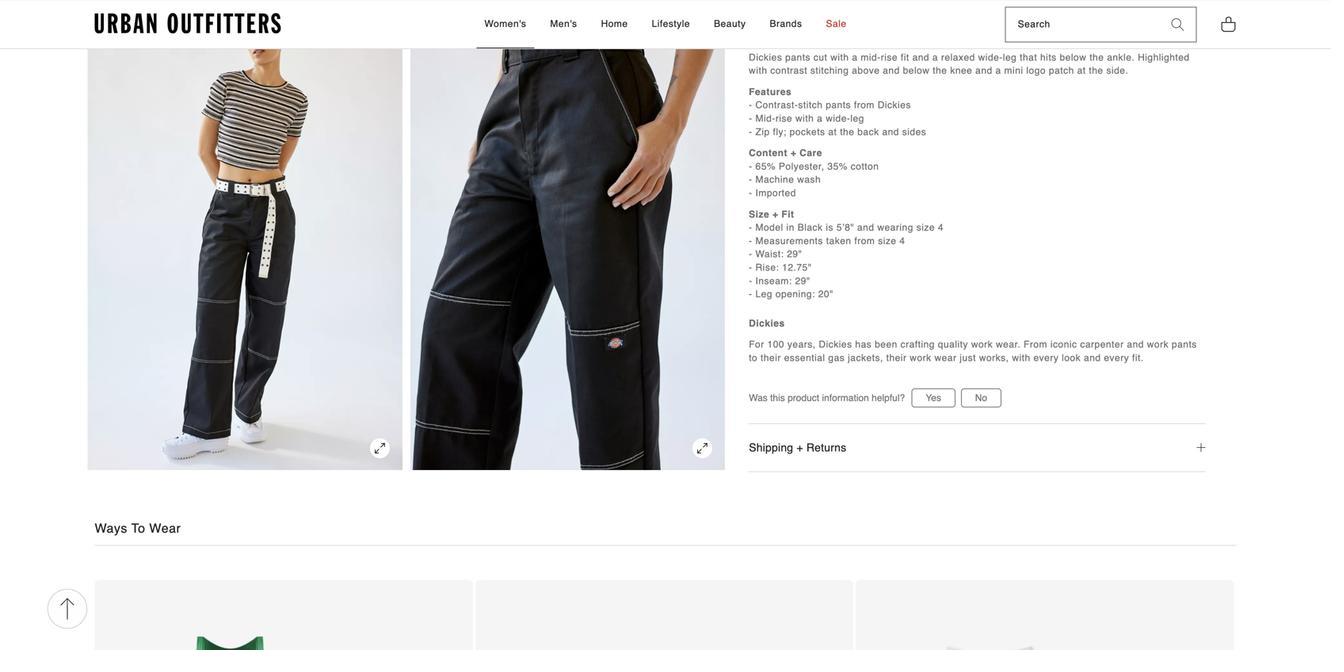 Task type: vqa. For each thing, say whether or not it's contained in the screenshot.
Inseam:
yes



Task type: describe. For each thing, give the bounding box(es) containing it.
for
[[749, 339, 765, 350]]

+ for shipping
[[797, 441, 804, 454]]

the left the "ankle."
[[1090, 52, 1105, 63]]

Search text field
[[1007, 7, 1160, 41]]

fit.
[[1133, 352, 1145, 363]]

this
[[771, 392, 785, 403]]

11 - from the top
[[749, 275, 753, 286]]

100
[[768, 339, 785, 350]]

wide- inside features - contrast-stitch pants from dickies - mid-rise with a wide-leg - zip fly; pockets at the back and sides
[[826, 113, 851, 124]]

ways to wear
[[95, 521, 181, 535]]

above
[[852, 65, 880, 76]]

to
[[749, 352, 758, 363]]

machine
[[756, 174, 795, 185]]

sides
[[903, 126, 927, 137]]

from
[[1024, 339, 1048, 350]]

the inside features - contrast-stitch pants from dickies - mid-rise with a wide-leg - zip fly; pockets at the back and sides
[[841, 126, 855, 137]]

12 - from the top
[[749, 289, 753, 300]]

68834647;
[[812, 30, 860, 42]]

1 - from the top
[[749, 100, 753, 111]]

0 vertical spatial size
[[917, 222, 936, 233]]

dickies inside for 100 years, dickies has been crafting quality work wear. from iconic carpenter and work pants to their essential gas jackets, their work wear just works, with every look and every fit.
[[819, 339, 853, 350]]

from inside size + fit - model in black is 5'8" and wearing size 4 - measurements taken from size 4 - waist: 29" - rise: 12.75" - inseam: 29" - leg opening: 20"
[[855, 235, 876, 246]]

at inside dickies pants cut with a mid-rise fit and a relaxed wide-leg that hits below the ankle. highlighted with contrast stitching above and below the knee and a mini logo patch at the side.
[[1078, 65, 1087, 76]]

relaxed
[[942, 52, 976, 63]]

taken
[[827, 235, 852, 246]]

and up fit.
[[1128, 339, 1145, 350]]

rise inside dickies pants cut with a mid-rise fit and a relaxed wide-leg that hits below the ankle. highlighted with contrast stitching above and below the knee and a mini logo patch at the side.
[[881, 52, 898, 63]]

waist:
[[756, 249, 784, 260]]

with up stitching
[[831, 52, 850, 63]]

1 every from the left
[[1034, 352, 1059, 363]]

size + fit - model in black is 5'8" and wearing size 4 - measurements taken from size 4 - waist: 29" - rise: 12.75" - inseam: 29" - leg opening: 20"
[[749, 209, 944, 300]]

logo
[[1027, 65, 1047, 76]]

women's
[[485, 18, 527, 29]]

0 vertical spatial 29"
[[787, 249, 803, 260]]

polyester,
[[779, 161, 825, 172]]

shipping
[[749, 441, 794, 454]]

side.
[[1107, 65, 1129, 76]]

content
[[749, 147, 788, 159]]

look
[[1062, 352, 1081, 363]]

leg inside features - contrast-stitch pants from dickies - mid-rise with a wide-leg - zip fly; pockets at the back and sides
[[851, 113, 865, 124]]

ways
[[95, 521, 128, 535]]

black
[[798, 222, 823, 233]]

0 vertical spatial below
[[1060, 52, 1087, 63]]

model
[[756, 222, 784, 233]]

8 - from the top
[[749, 235, 753, 246]]

size
[[749, 209, 770, 220]]

no
[[976, 392, 988, 403]]

dickies inside dickies pants cut with a mid-rise fit and a relaxed wide-leg that hits below the ankle. highlighted with contrast stitching above and below the knee and a mini logo patch at the side.
[[749, 52, 783, 63]]

features
[[749, 86, 792, 97]]

7 - from the top
[[749, 222, 753, 233]]

the left knee
[[933, 65, 948, 76]]

1st bundle featuring 4 items which compliment dickies seamed trouser pant image
[[114, 620, 453, 650]]

contrast
[[771, 65, 808, 76]]

pants inside features - contrast-stitch pants from dickies - mid-rise with a wide-leg - zip fly; pockets at the back and sides
[[826, 100, 851, 111]]

mid-
[[861, 52, 881, 63]]

home
[[601, 18, 628, 29]]

65%
[[756, 161, 776, 172]]

5'8"
[[837, 222, 855, 233]]

a left mini
[[996, 65, 1002, 76]]

carpenter
[[1081, 339, 1125, 350]]

a inside features - contrast-stitch pants from dickies - mid-rise with a wide-leg - zip fly; pockets at the back and sides
[[817, 113, 823, 124]]

mini
[[1005, 65, 1024, 76]]

fly;
[[773, 126, 787, 137]]

dickies inside features - contrast-stitch pants from dickies - mid-rise with a wide-leg - zip fly; pockets at the back and sides
[[878, 100, 912, 111]]

stitch
[[799, 100, 823, 111]]

beauty link
[[706, 1, 754, 48]]

for 100 years, dickies has been crafting quality work wear. from iconic carpenter and work pants to their essential gas jackets, their work wear just works, with every look and every fit.
[[749, 339, 1198, 363]]

yes button
[[912, 389, 956, 407]]

cotton
[[851, 161, 880, 172]]

wide- inside dickies pants cut with a mid-rise fit and a relaxed wide-leg that hits below the ankle. highlighted with contrast stitching above and below the knee and a mini logo patch at the side.
[[979, 52, 1004, 63]]

patch
[[1050, 65, 1075, 76]]

pockets
[[790, 126, 826, 137]]

inseam:
[[756, 275, 793, 286]]

yes
[[926, 392, 942, 403]]

gas
[[829, 352, 845, 363]]

with inside for 100 years, dickies has been crafting quality work wear. from iconic carpenter and work pants to their essential gas jackets, their work wear just works, with every look and every fit.
[[1013, 352, 1031, 363]]

1 vertical spatial below
[[903, 65, 930, 76]]

wear
[[935, 352, 957, 363]]

works,
[[980, 352, 1010, 363]]

rise inside features - contrast-stitch pants from dickies - mid-rise with a wide-leg - zip fly; pockets at the back and sides
[[776, 113, 793, 124]]

cut
[[814, 52, 828, 63]]

2 every from the left
[[1105, 352, 1130, 363]]

5 - from the top
[[749, 174, 753, 185]]

0 horizontal spatial work
[[910, 352, 932, 363]]

opening:
[[776, 289, 816, 300]]

crafting
[[901, 339, 935, 350]]

fit
[[782, 209, 795, 220]]

no button
[[962, 389, 1002, 407]]

6 - from the top
[[749, 187, 753, 198]]

men's
[[551, 18, 578, 29]]

brands
[[770, 18, 803, 29]]

hits
[[1041, 52, 1057, 63]]

imported
[[756, 187, 797, 198]]

from inside features - contrast-stitch pants from dickies - mid-rise with a wide-leg - zip fly; pockets at the back and sides
[[855, 100, 875, 111]]

my shopping bag image
[[1221, 15, 1237, 32]]

in
[[787, 222, 795, 233]]

jackets,
[[848, 352, 884, 363]]

lifestyle
[[652, 18, 691, 29]]

mid-
[[756, 113, 776, 124]]

contrast-
[[756, 100, 799, 111]]



Task type: locate. For each thing, give the bounding box(es) containing it.
below up patch
[[1060, 52, 1087, 63]]

1 horizontal spatial wide-
[[979, 52, 1004, 63]]

measurements
[[756, 235, 824, 246]]

0 vertical spatial from
[[855, 100, 875, 111]]

rise
[[881, 52, 898, 63], [776, 113, 793, 124]]

quality
[[938, 339, 969, 350]]

3rd bundle featuring 4 items which compliment dickies seamed trouser pant image
[[876, 620, 1215, 650]]

0 vertical spatial leg
[[1003, 52, 1017, 63]]

with up features
[[749, 65, 768, 76]]

with down the wear.
[[1013, 352, 1031, 363]]

1 horizontal spatial every
[[1105, 352, 1130, 363]]

0 horizontal spatial rise
[[776, 113, 793, 124]]

1 vertical spatial from
[[855, 235, 876, 246]]

0 vertical spatial at
[[1078, 65, 1087, 76]]

the left "side." in the right of the page
[[1090, 65, 1104, 76]]

+ up polyester,
[[791, 147, 797, 159]]

1 horizontal spatial their
[[887, 352, 907, 363]]

pants inside for 100 years, dickies has been crafting quality work wear. from iconic carpenter and work pants to their essential gas jackets, their work wear just works, with every look and every fit.
[[1172, 339, 1198, 350]]

from right taken
[[855, 235, 876, 246]]

to
[[131, 521, 145, 535]]

size
[[917, 222, 936, 233], [879, 235, 897, 246]]

zip
[[756, 126, 770, 137]]

1 vertical spatial 4
[[900, 235, 906, 246]]

work up works,
[[972, 339, 993, 350]]

information
[[822, 392, 870, 403]]

stitching
[[811, 65, 849, 76]]

sale link
[[819, 1, 855, 48]]

1 horizontal spatial size
[[917, 222, 936, 233]]

1 horizontal spatial leg
[[1003, 52, 1017, 63]]

their down 'been'
[[887, 352, 907, 363]]

2 horizontal spatial pants
[[1172, 339, 1198, 350]]

search image
[[1172, 18, 1185, 31]]

highlighted
[[1138, 52, 1190, 63]]

wearing
[[878, 222, 914, 233]]

and down 'carpenter'
[[1085, 352, 1102, 363]]

1 horizontal spatial below
[[1060, 52, 1087, 63]]

and right 5'8"
[[858, 222, 875, 233]]

9 - from the top
[[749, 249, 753, 260]]

0 vertical spatial wide-
[[979, 52, 1004, 63]]

rise:
[[756, 262, 780, 273]]

1 vertical spatial wide-
[[826, 113, 851, 124]]

lifestyle link
[[644, 1, 699, 48]]

pants
[[786, 52, 811, 63], [826, 100, 851, 111], [1172, 339, 1198, 350]]

features - contrast-stitch pants from dickies - mid-rise with a wide-leg - zip fly; pockets at the back and sides
[[749, 86, 927, 137]]

with up pockets
[[796, 113, 814, 124]]

12.75"
[[783, 262, 812, 273]]

main navigation element
[[342, 1, 990, 48]]

was
[[749, 392, 768, 403]]

1 vertical spatial 29"
[[796, 275, 811, 286]]

29" down 12.75"
[[796, 275, 811, 286]]

every
[[1034, 352, 1059, 363], [1105, 352, 1130, 363]]

+ inside size + fit - model in black is 5'8" and wearing size 4 - measurements taken from size 4 - waist: 29" - rise: 12.75" - inseam: 29" - leg opening: 20"
[[773, 209, 779, 220]]

None search field
[[1007, 7, 1160, 41]]

+ for content
[[791, 147, 797, 159]]

iconic
[[1051, 339, 1078, 350]]

2 vertical spatial +
[[797, 441, 804, 454]]

dickies up contrast
[[749, 52, 783, 63]]

10 - from the top
[[749, 262, 753, 273]]

leg up 'back'
[[851, 113, 865, 124]]

1 vertical spatial size
[[879, 235, 897, 246]]

at inside features - contrast-stitch pants from dickies - mid-rise with a wide-leg - zip fly; pockets at the back and sides
[[829, 126, 837, 137]]

content + care - 65% polyester, 35% cotton - machine wash - imported
[[749, 147, 880, 198]]

product
[[788, 392, 820, 403]]

1 their from the left
[[761, 352, 782, 363]]

has
[[856, 339, 872, 350]]

a left relaxed
[[933, 52, 939, 63]]

care
[[800, 147, 823, 159]]

2 horizontal spatial work
[[1148, 339, 1169, 350]]

leg
[[756, 289, 773, 300]]

20"
[[819, 289, 834, 300]]

a down stitch
[[817, 113, 823, 124]]

wear.
[[996, 339, 1021, 350]]

at right pockets
[[829, 126, 837, 137]]

size right wearing
[[917, 222, 936, 233]]

0 horizontal spatial 4
[[900, 235, 906, 246]]

every down 'carpenter'
[[1105, 352, 1130, 363]]

+ left returns
[[797, 441, 804, 454]]

4
[[939, 222, 944, 233], [900, 235, 906, 246]]

rise left fit
[[881, 52, 898, 63]]

29" up 12.75"
[[787, 249, 803, 260]]

1 horizontal spatial pants
[[826, 100, 851, 111]]

2 vertical spatial pants
[[1172, 339, 1198, 350]]

and right knee
[[976, 65, 993, 76]]

29"
[[787, 249, 803, 260], [796, 275, 811, 286]]

-
[[749, 100, 753, 111], [749, 113, 753, 124], [749, 126, 753, 137], [749, 161, 753, 172], [749, 174, 753, 185], [749, 187, 753, 198], [749, 222, 753, 233], [749, 235, 753, 246], [749, 249, 753, 260], [749, 262, 753, 273], [749, 275, 753, 286], [749, 289, 753, 300]]

below
[[1060, 52, 1087, 63], [903, 65, 930, 76]]

is
[[826, 222, 834, 233]]

+ left fit
[[773, 209, 779, 220]]

and
[[913, 52, 930, 63], [883, 65, 900, 76], [976, 65, 993, 76], [883, 126, 900, 137], [858, 222, 875, 233], [1128, 339, 1145, 350], [1085, 352, 1102, 363]]

returns
[[807, 441, 847, 454]]

0 horizontal spatial below
[[903, 65, 930, 76]]

0 vertical spatial +
[[791, 147, 797, 159]]

home link
[[593, 1, 636, 48]]

0 horizontal spatial size
[[879, 235, 897, 246]]

every down the from
[[1034, 352, 1059, 363]]

0 horizontal spatial wide-
[[826, 113, 851, 124]]

dickies pants cut with a mid-rise fit and a relaxed wide-leg that hits below the ankle. highlighted with contrast stitching above and below the knee and a mini logo patch at the side.
[[749, 52, 1190, 76]]

dickies up 100
[[749, 318, 785, 329]]

dickies seamed trouser pant #2 image
[[88, 0, 403, 470]]

0 horizontal spatial leg
[[851, 113, 865, 124]]

fit
[[901, 52, 910, 63]]

dickies
[[749, 52, 783, 63], [878, 100, 912, 111], [749, 318, 785, 329], [819, 339, 853, 350]]

shipping + returns button
[[749, 424, 1206, 471]]

+
[[791, 147, 797, 159], [773, 209, 779, 220], [797, 441, 804, 454]]

0 horizontal spatial at
[[829, 126, 837, 137]]

2 - from the top
[[749, 113, 753, 124]]

leg inside dickies pants cut with a mid-rise fit and a relaxed wide-leg that hits below the ankle. highlighted with contrast stitching above and below the knee and a mini logo patch at the side.
[[1003, 52, 1017, 63]]

their
[[761, 352, 782, 363], [887, 352, 907, 363]]

years,
[[788, 339, 816, 350]]

was this product information helpful?
[[749, 392, 905, 403]]

been
[[875, 339, 898, 350]]

knee
[[951, 65, 973, 76]]

0 vertical spatial 4
[[939, 222, 944, 233]]

1 horizontal spatial at
[[1078, 65, 1087, 76]]

and right fit
[[913, 52, 930, 63]]

work down crafting
[[910, 352, 932, 363]]

zoom in image
[[693, 439, 713, 458]]

back
[[858, 126, 880, 137]]

and inside size + fit - model in black is 5'8" and wearing size 4 - measurements taken from size 4 - waist: 29" - rise: 12.75" - inseam: 29" - leg opening: 20"
[[858, 222, 875, 233]]

wear
[[149, 521, 181, 535]]

1 horizontal spatial work
[[972, 339, 993, 350]]

that
[[1020, 52, 1038, 63]]

1 vertical spatial leg
[[851, 113, 865, 124]]

0 horizontal spatial their
[[761, 352, 782, 363]]

1 vertical spatial +
[[773, 209, 779, 220]]

the left 'back'
[[841, 126, 855, 137]]

4 - from the top
[[749, 161, 753, 172]]

a left mid-
[[853, 52, 858, 63]]

wash
[[798, 174, 821, 185]]

the
[[1090, 52, 1105, 63], [933, 65, 948, 76], [1090, 65, 1104, 76], [841, 126, 855, 137]]

4 down wearing
[[900, 235, 906, 246]]

0 horizontal spatial pants
[[786, 52, 811, 63]]

and right 'back'
[[883, 126, 900, 137]]

work right 'carpenter'
[[1148, 339, 1169, 350]]

4 right wearing
[[939, 222, 944, 233]]

1 vertical spatial pants
[[826, 100, 851, 111]]

2 their from the left
[[887, 352, 907, 363]]

below down fit
[[903, 65, 930, 76]]

0 horizontal spatial every
[[1034, 352, 1059, 363]]

dickies seamed trouser pant #3 image
[[411, 0, 726, 470]]

and right above
[[883, 65, 900, 76]]

just
[[960, 352, 977, 363]]

with
[[831, 52, 850, 63], [749, 65, 768, 76], [796, 113, 814, 124], [1013, 352, 1031, 363]]

their down 100
[[761, 352, 782, 363]]

from up 'back'
[[855, 100, 875, 111]]

dickies up sides
[[878, 100, 912, 111]]

+ for size
[[773, 209, 779, 220]]

0 vertical spatial pants
[[786, 52, 811, 63]]

shipping + returns
[[749, 441, 847, 454]]

1 horizontal spatial 4
[[939, 222, 944, 233]]

ankle.
[[1108, 52, 1135, 63]]

dickies up gas on the bottom of page
[[819, 339, 853, 350]]

pants inside dickies pants cut with a mid-rise fit and a relaxed wide-leg that hits below the ankle. highlighted with contrast stitching above and below the knee and a mini logo patch at the side.
[[786, 52, 811, 63]]

+ inside dropdown button
[[797, 441, 804, 454]]

urban outfitters image
[[95, 13, 281, 34]]

+ inside content + care - 65% polyester, 35% cotton - machine wash - imported
[[791, 147, 797, 159]]

1 vertical spatial at
[[829, 126, 837, 137]]

at right patch
[[1078, 65, 1087, 76]]

35%
[[828, 161, 848, 172]]

size down wearing
[[879, 235, 897, 246]]

and inside features - contrast-stitch pants from dickies - mid-rise with a wide-leg - zip fly; pockets at the back and sides
[[883, 126, 900, 137]]

with inside features - contrast-stitch pants from dickies - mid-rise with a wide-leg - zip fly; pockets at the back and sides
[[796, 113, 814, 124]]

from
[[855, 100, 875, 111], [855, 235, 876, 246]]

women's link
[[477, 1, 535, 48]]

zoom in image
[[370, 439, 390, 458]]

brands link
[[762, 1, 811, 48]]

1 horizontal spatial rise
[[881, 52, 898, 63]]

men's link
[[543, 1, 586, 48]]

0 vertical spatial rise
[[881, 52, 898, 63]]

sale
[[826, 18, 847, 29]]

helpful?
[[872, 392, 905, 403]]

work
[[972, 339, 993, 350], [1148, 339, 1169, 350], [910, 352, 932, 363]]

3 - from the top
[[749, 126, 753, 137]]

1 vertical spatial rise
[[776, 113, 793, 124]]

rise up the fly;
[[776, 113, 793, 124]]

leg up mini
[[1003, 52, 1017, 63]]



